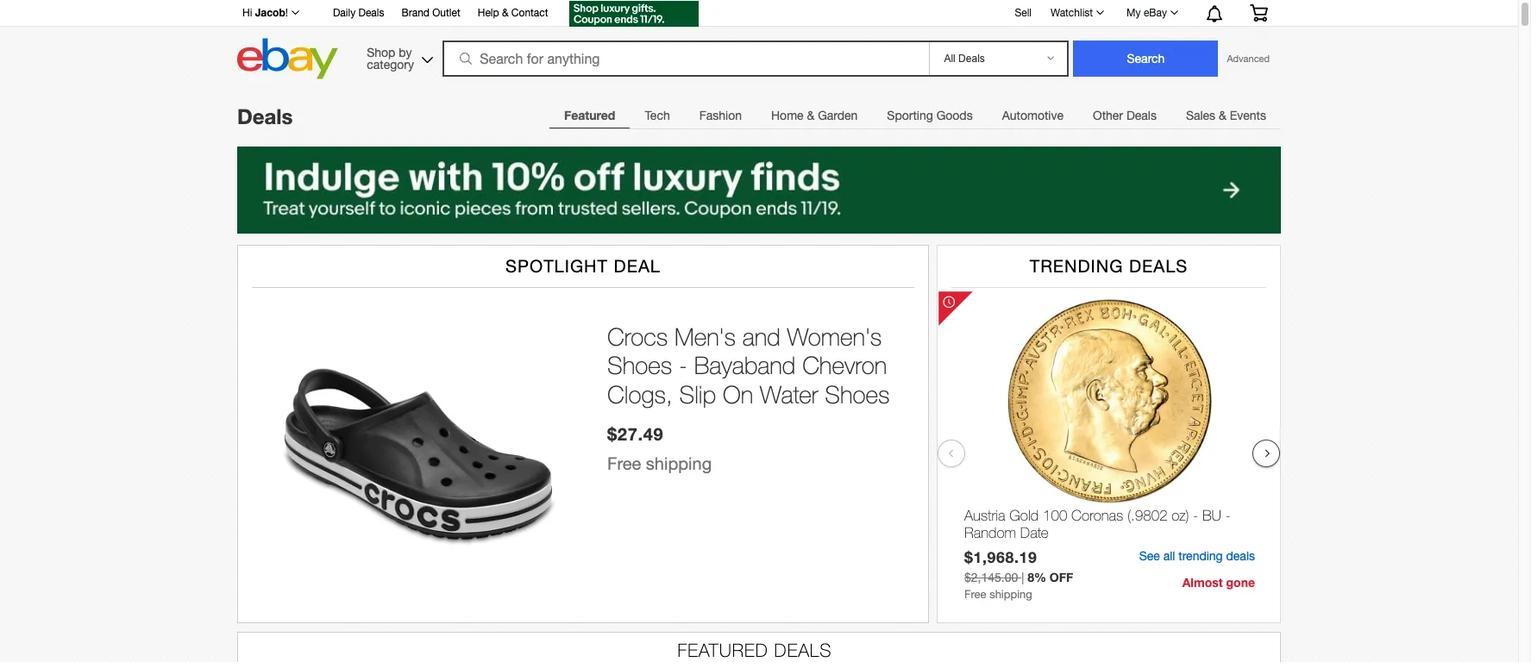 Task type: describe. For each thing, give the bounding box(es) containing it.
category
[[367, 57, 414, 71]]

brand
[[402, 7, 430, 19]]

account navigation
[[233, 0, 1281, 29]]

featured menu bar
[[550, 98, 1281, 133]]

off
[[1050, 570, 1074, 585]]

deals
[[1227, 550, 1255, 563]]

deals for featured deals
[[775, 640, 832, 661]]

coronas
[[1072, 507, 1124, 524]]

2 horizontal spatial -
[[1226, 507, 1231, 524]]

shop by category
[[367, 45, 414, 71]]

sales & events link
[[1172, 98, 1281, 133]]

slip
[[680, 381, 716, 409]]

goods
[[937, 109, 973, 123]]

free inside $2,145.00 | 8% off free shipping
[[965, 588, 987, 601]]

$2,145.00
[[965, 571, 1018, 585]]

deals for trending deals
[[1129, 256, 1188, 276]]

and
[[743, 323, 781, 351]]

crocs men's and women's shoes - bayaband chevron clogs, slip on water shoes link
[[607, 323, 911, 410]]

100
[[1043, 507, 1068, 524]]

get the coupon image
[[569, 1, 699, 27]]

garden
[[818, 109, 858, 123]]

watchlist
[[1051, 7, 1093, 19]]

oz)
[[1172, 507, 1189, 524]]

free shipping
[[607, 454, 712, 473]]

spotlight deal
[[506, 256, 661, 276]]

chevron
[[803, 352, 887, 380]]

trending deals
[[1030, 256, 1188, 276]]

bu
[[1203, 507, 1222, 524]]

$27.49
[[607, 423, 664, 444]]

men's
[[675, 323, 736, 351]]

my ebay
[[1127, 7, 1167, 19]]

trending
[[1179, 550, 1223, 563]]

advanced link
[[1219, 41, 1279, 76]]

austria gold 100 coronas (.9802 oz) - bu - random date
[[965, 507, 1231, 542]]

- inside crocs men's and women's shoes - bayaband chevron clogs, slip on water shoes
[[679, 352, 688, 380]]

(.9802
[[1128, 507, 1168, 524]]

deals link
[[237, 104, 293, 129]]

sell link
[[1007, 7, 1040, 19]]

austria gold 100 coronas (.9802 oz) - bu - random date link
[[965, 507, 1255, 546]]

brand outlet
[[402, 7, 461, 19]]

almost
[[1183, 575, 1223, 590]]

help & contact
[[478, 7, 548, 19]]

outlet
[[433, 7, 461, 19]]

& for contact
[[502, 7, 509, 19]]

clogs,
[[607, 381, 673, 409]]

date
[[1021, 525, 1049, 542]]

daily deals link
[[333, 4, 384, 23]]

& for garden
[[807, 109, 815, 123]]

gone
[[1227, 575, 1255, 590]]

watchlist link
[[1041, 3, 1112, 23]]

sales
[[1186, 109, 1216, 123]]

contact
[[512, 7, 548, 19]]

shipping inside $2,145.00 | 8% off free shipping
[[990, 588, 1033, 601]]

shop by category button
[[359, 38, 437, 76]]

other deals
[[1093, 109, 1157, 123]]

1 vertical spatial shoes
[[825, 381, 890, 409]]

austria
[[965, 507, 1006, 524]]

& for events
[[1219, 109, 1227, 123]]

!
[[285, 7, 288, 19]]

sporting
[[887, 109, 933, 123]]

featured deals
[[678, 640, 832, 661]]

daily deals
[[333, 7, 384, 19]]

fashion link
[[685, 98, 757, 133]]

featured for featured deals
[[678, 640, 769, 661]]

automotive link
[[988, 98, 1079, 133]]

random
[[965, 525, 1017, 542]]

featured link
[[550, 98, 630, 133]]

home
[[771, 109, 804, 123]]

deals for other deals
[[1127, 109, 1157, 123]]

see all trending deals link
[[1140, 550, 1255, 563]]



Task type: locate. For each thing, give the bounding box(es) containing it.
indulge with 10% off luxury finds treat yourself iconic pieces from trusted sellers. coupon ends 11/19. image
[[237, 147, 1281, 234]]

home & garden link
[[757, 98, 873, 133]]

1 horizontal spatial shoes
[[825, 381, 890, 409]]

sporting goods link
[[873, 98, 988, 133]]

& right home
[[807, 109, 815, 123]]

on
[[723, 381, 753, 409]]

shop by category banner
[[233, 0, 1281, 84]]

free down "$27.49"
[[607, 454, 641, 473]]

featured inside featured link
[[564, 108, 616, 123]]

hi
[[242, 7, 252, 19]]

1 horizontal spatial -
[[1194, 507, 1199, 524]]

automotive
[[1002, 109, 1064, 123]]

-
[[679, 352, 688, 380], [1194, 507, 1199, 524], [1226, 507, 1231, 524]]

0 horizontal spatial featured
[[564, 108, 616, 123]]

sporting goods
[[887, 109, 973, 123]]

home & garden
[[771, 109, 858, 123]]

0 horizontal spatial shipping
[[646, 454, 712, 473]]

ebay
[[1144, 7, 1167, 19]]

2 horizontal spatial &
[[1219, 109, 1227, 123]]

$2,145.00 | 8% off free shipping
[[965, 570, 1074, 601]]

deals inside account navigation
[[358, 7, 384, 19]]

hi jacob !
[[242, 6, 288, 19]]

my
[[1127, 7, 1141, 19]]

$1,968.19
[[965, 549, 1038, 567]]

Search for anything text field
[[445, 42, 926, 75]]

8%
[[1028, 570, 1047, 585]]

free down $2,145.00
[[965, 588, 987, 601]]

none submit inside shop by category banner
[[1074, 41, 1219, 77]]

None submit
[[1074, 41, 1219, 77]]

1 horizontal spatial featured
[[678, 640, 769, 661]]

featured tab list
[[550, 98, 1281, 133]]

1 horizontal spatial shipping
[[990, 588, 1033, 601]]

& right sales
[[1219, 109, 1227, 123]]

gold
[[1010, 507, 1039, 524]]

jacob
[[255, 6, 285, 19]]

1 horizontal spatial &
[[807, 109, 815, 123]]

tech
[[645, 109, 670, 123]]

trending
[[1030, 256, 1124, 276]]

women's
[[787, 323, 882, 351]]

advanced
[[1227, 53, 1270, 64]]

0 vertical spatial free
[[607, 454, 641, 473]]

sell
[[1015, 7, 1032, 19]]

crocs men's and women's shoes - bayaband chevron clogs, slip on water shoes
[[607, 323, 890, 409]]

daily
[[333, 7, 356, 19]]

featured for featured
[[564, 108, 616, 123]]

brand outlet link
[[402, 4, 461, 23]]

- right bu
[[1226, 507, 1231, 524]]

crocs
[[607, 323, 668, 351]]

shipping
[[646, 454, 712, 473], [990, 588, 1033, 601]]

other
[[1093, 109, 1123, 123]]

1 vertical spatial shipping
[[990, 588, 1033, 601]]

deals inside "featured" menu bar
[[1127, 109, 1157, 123]]

- up slip
[[679, 352, 688, 380]]

shipping down "$27.49"
[[646, 454, 712, 473]]

tech link
[[630, 98, 685, 133]]

shop
[[367, 45, 396, 59]]

other deals link
[[1079, 98, 1172, 133]]

0 horizontal spatial shoes
[[607, 352, 672, 380]]

all
[[1164, 550, 1176, 563]]

|
[[1022, 571, 1024, 585]]

sales & events
[[1186, 109, 1267, 123]]

deal
[[614, 256, 661, 276]]

fashion
[[700, 109, 742, 123]]

1 vertical spatial featured
[[678, 640, 769, 661]]

deals
[[358, 7, 384, 19], [237, 104, 293, 129], [1127, 109, 1157, 123], [1129, 256, 1188, 276], [775, 640, 832, 661]]

see all trending deals
[[1140, 550, 1255, 563]]

water
[[760, 381, 818, 409]]

0 horizontal spatial -
[[679, 352, 688, 380]]

shoes up clogs,
[[607, 352, 672, 380]]

1 horizontal spatial free
[[965, 588, 987, 601]]

shipping down |
[[990, 588, 1033, 601]]

shoes down chevron
[[825, 381, 890, 409]]

- right oz) in the right bottom of the page
[[1194, 507, 1199, 524]]

featured
[[564, 108, 616, 123], [678, 640, 769, 661]]

bayaband
[[694, 352, 796, 380]]

0 vertical spatial shoes
[[607, 352, 672, 380]]

& right help
[[502, 7, 509, 19]]

shoes
[[607, 352, 672, 380], [825, 381, 890, 409]]

deals for daily deals
[[358, 7, 384, 19]]

almost gone
[[1183, 575, 1255, 590]]

spotlight
[[506, 256, 608, 276]]

see
[[1140, 550, 1160, 563]]

0 horizontal spatial free
[[607, 454, 641, 473]]

events
[[1230, 109, 1267, 123]]

by
[[399, 45, 412, 59]]

free
[[607, 454, 641, 473], [965, 588, 987, 601]]

help & contact link
[[478, 4, 548, 23]]

0 vertical spatial shipping
[[646, 454, 712, 473]]

1 vertical spatial free
[[965, 588, 987, 601]]

0 vertical spatial featured
[[564, 108, 616, 123]]

my ebay link
[[1118, 3, 1186, 23]]

your shopping cart image
[[1249, 4, 1269, 22]]

& inside account navigation
[[502, 7, 509, 19]]

0 horizontal spatial &
[[502, 7, 509, 19]]

help
[[478, 7, 499, 19]]



Task type: vqa. For each thing, say whether or not it's contained in the screenshot.
Featured tab list
yes



